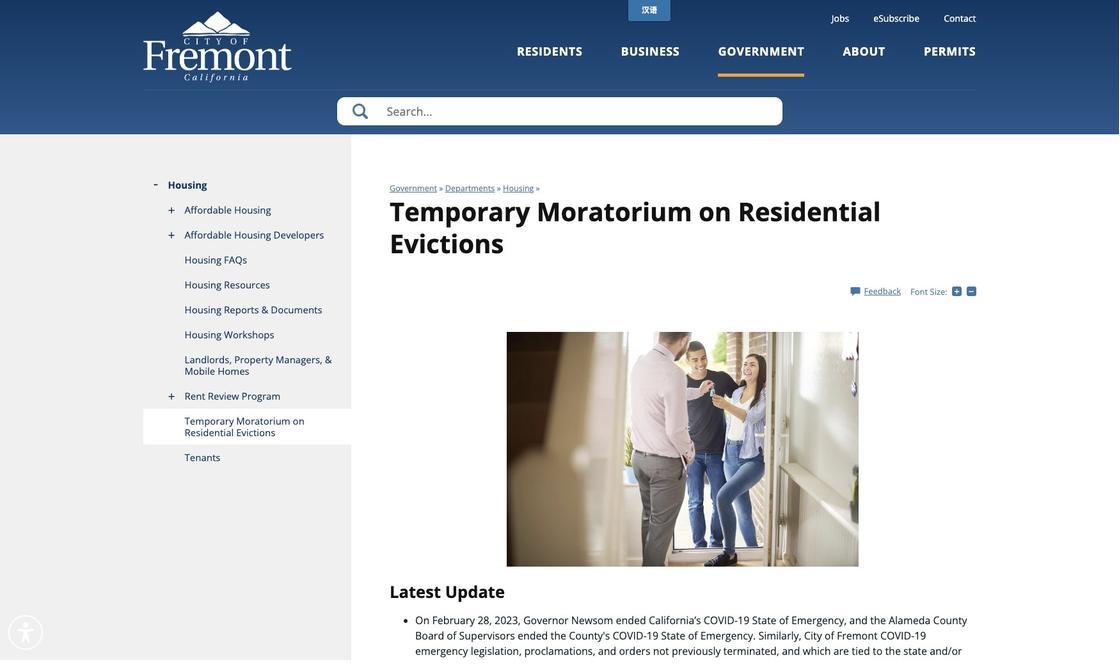 Task type: describe. For each thing, give the bounding box(es) containing it.
housing link inside columnusercontrol3 main content
[[503, 183, 534, 194]]

font size:
[[911, 286, 948, 298]]

supervisors
[[459, 629, 515, 643]]

about link
[[843, 44, 886, 77]]

departments
[[445, 183, 495, 194]]

affordable for affordable housing
[[185, 204, 232, 216]]

evictions inside government » departments » housing temporary moratorium on residential evictions
[[390, 226, 504, 261]]

government for government » departments » housing temporary moratorium on residential evictions
[[390, 183, 437, 194]]

board
[[415, 629, 444, 643]]

orders
[[619, 644, 651, 659]]

governor
[[523, 614, 569, 628]]

rent review program link
[[143, 384, 351, 409]]

1 horizontal spatial covid-
[[704, 614, 738, 628]]

housing reports & documents
[[185, 303, 322, 316]]

0 horizontal spatial ended
[[518, 629, 548, 643]]

tenants link
[[143, 445, 351, 470]]

resources
[[224, 278, 270, 291]]

size:
[[930, 286, 948, 298]]

0 horizontal spatial housing link
[[143, 173, 351, 198]]

2 vertical spatial the
[[885, 644, 901, 659]]

affordable housing developers link
[[143, 223, 351, 248]]

rent review program
[[185, 390, 280, 403]]

accessibility menu image
[[5, 612, 46, 653]]

housing inside "link"
[[168, 179, 207, 191]]

moratorium inside government » departments » housing temporary moratorium on residential evictions
[[537, 194, 692, 229]]

date.
[[627, 660, 651, 660]]

contact
[[944, 12, 976, 24]]

are
[[834, 644, 849, 659]]

february
[[432, 614, 475, 628]]

2 » from the left
[[497, 183, 501, 194]]

temporary moratorium on residential evictions
[[185, 415, 305, 439]]

which
[[803, 644, 831, 659]]

tied
[[852, 644, 870, 659]]

landlords, property managers, & mobile homes link
[[143, 347, 351, 384]]

housing up affordable housing developers
[[234, 204, 271, 216]]

0 vertical spatial state
[[752, 614, 777, 628]]

terminated,
[[724, 644, 779, 659]]

of down february
[[447, 629, 457, 643]]

rent
[[185, 390, 205, 403]]

+ link
[[952, 286, 967, 297]]

0 vertical spatial emergency
[[415, 644, 468, 659]]

as
[[581, 660, 592, 660]]

landlords,
[[185, 353, 232, 366]]

residents
[[517, 44, 583, 59]]

previously
[[672, 644, 721, 659]]

2023,
[[495, 614, 521, 628]]

0 horizontal spatial &
[[261, 303, 268, 316]]

affordable housing developers
[[185, 228, 324, 241]]

latest update
[[390, 581, 505, 604]]

on
[[415, 614, 430, 628]]

temporary moratorium on residential evictions link
[[143, 409, 351, 445]]

affordable for affordable housing developers
[[185, 228, 232, 241]]

housing reports & documents link
[[143, 298, 351, 323]]

workshops
[[224, 328, 274, 341]]

0 vertical spatial ended
[[616, 614, 646, 628]]

on february 28, 2023, governor newsom ended california's covid-19 state of emergency, and the alameda county board of supervisors ended the county's covid-19 state of emergency. similarly, city of fremont covid-19 emergency legislation, proclamations, and orders not previously terminated, and which are tied to the state and/or county emergency orders, expired as of this date.
[[415, 614, 967, 660]]

newsom
[[571, 614, 613, 628]]

orders,
[[506, 660, 540, 660]]

residents link
[[517, 44, 583, 77]]

similarly,
[[759, 629, 802, 643]]

government for government
[[718, 44, 805, 59]]

mobile
[[185, 365, 215, 378]]

program
[[242, 390, 280, 403]]

legislation,
[[471, 644, 522, 659]]

expired
[[543, 660, 579, 660]]

reports
[[224, 303, 259, 316]]

1 » from the left
[[439, 183, 443, 194]]

of right the city in the right bottom of the page
[[825, 629, 834, 643]]

proclamations,
[[524, 644, 596, 659]]

font size: link
[[911, 286, 948, 298]]

county
[[933, 614, 967, 628]]

emergency.
[[701, 629, 756, 643]]

feedback
[[864, 285, 901, 297]]

county's
[[569, 629, 610, 643]]

1 horizontal spatial 19
[[738, 614, 750, 628]]

couple getting handed keys to home image
[[507, 332, 859, 567]]

0 horizontal spatial covid-
[[613, 629, 647, 643]]

contact link
[[944, 12, 976, 24]]

about
[[843, 44, 886, 59]]

emergency,
[[792, 614, 847, 628]]

housing workshops
[[185, 328, 274, 341]]

1 vertical spatial government link
[[390, 183, 437, 194]]

temporary inside temporary moratorium on residential evictions
[[185, 415, 234, 427]]

0 horizontal spatial 19
[[647, 629, 659, 643]]

housing left faqs
[[185, 253, 222, 266]]



Task type: locate. For each thing, give the bounding box(es) containing it.
housing link right departments 'link'
[[503, 183, 534, 194]]

0 vertical spatial affordable
[[185, 204, 232, 216]]

0 vertical spatial &
[[261, 303, 268, 316]]

on inside temporary moratorium on residential evictions
[[293, 415, 305, 427]]

property
[[234, 353, 273, 366]]

esubscribe link
[[874, 12, 920, 24]]

emergency down the legislation,
[[450, 660, 503, 660]]

19 up emergency.
[[738, 614, 750, 628]]

of up similarly,
[[779, 614, 789, 628]]

and/or
[[930, 644, 962, 659]]

state up similarly,
[[752, 614, 777, 628]]

1 horizontal spatial ended
[[616, 614, 646, 628]]

emergency up county at the bottom left
[[415, 644, 468, 659]]

0 vertical spatial moratorium
[[537, 194, 692, 229]]

28,
[[478, 614, 492, 628]]

faqs
[[224, 253, 247, 266]]

& inside landlords, property managers, & mobile homes
[[325, 353, 332, 366]]

review
[[208, 390, 239, 403]]

temporary inside government » departments » housing temporary moratorium on residential evictions
[[390, 194, 530, 229]]

and up this on the bottom
[[598, 644, 616, 659]]

1 vertical spatial government
[[390, 183, 437, 194]]

1 vertical spatial on
[[293, 415, 305, 427]]

housing
[[168, 179, 207, 191], [503, 183, 534, 194], [234, 204, 271, 216], [234, 228, 271, 241], [185, 253, 222, 266], [185, 278, 222, 291], [185, 303, 222, 316], [185, 328, 222, 341]]

housing down affordable housing link at the top left of page
[[234, 228, 271, 241]]

columnusercontrol3 main content
[[351, 134, 979, 660]]

government » departments » housing temporary moratorium on residential evictions
[[390, 183, 881, 261]]

this
[[607, 660, 624, 660]]

2 horizontal spatial 19
[[915, 629, 926, 643]]

& right reports
[[261, 303, 268, 316]]

1 horizontal spatial on
[[699, 194, 732, 229]]

0 vertical spatial evictions
[[390, 226, 504, 261]]

emergency
[[415, 644, 468, 659], [450, 660, 503, 660]]

the right to
[[885, 644, 901, 659]]

1 vertical spatial the
[[551, 629, 566, 643]]

permits
[[924, 44, 976, 59]]

ended up orders
[[616, 614, 646, 628]]

0 horizontal spatial on
[[293, 415, 305, 427]]

government link
[[718, 44, 805, 77], [390, 183, 437, 194]]

0 horizontal spatial moratorium
[[236, 415, 290, 427]]

1 affordable from the top
[[185, 204, 232, 216]]

of up previously
[[688, 629, 698, 643]]

1 vertical spatial evictions
[[236, 426, 275, 439]]

residential inside government » departments » housing temporary moratorium on residential evictions
[[738, 194, 881, 229]]

0 vertical spatial on
[[699, 194, 732, 229]]

» right departments 'link'
[[497, 183, 501, 194]]

1 vertical spatial affordable
[[185, 228, 232, 241]]

esubscribe
[[874, 12, 920, 24]]

to
[[873, 644, 883, 659]]

1 horizontal spatial moratorium
[[537, 194, 692, 229]]

0 vertical spatial government link
[[718, 44, 805, 77]]

on
[[699, 194, 732, 229], [293, 415, 305, 427]]

affordable housing
[[185, 204, 271, 216]]

affordable up the affordable housing developers link
[[185, 204, 232, 216]]

2 horizontal spatial and
[[850, 614, 868, 628]]

business link
[[621, 44, 680, 77]]

residential
[[738, 194, 881, 229], [185, 426, 234, 439]]

affordable inside affordable housing link
[[185, 204, 232, 216]]

housing up landlords,
[[185, 328, 222, 341]]

and down similarly,
[[782, 644, 800, 659]]

of right as
[[595, 660, 604, 660]]

moratorium
[[537, 194, 692, 229], [236, 415, 290, 427]]

- link
[[967, 286, 979, 297]]

county
[[415, 660, 448, 660]]

state down california's
[[661, 629, 686, 643]]

-
[[976, 286, 979, 297]]

covid- down alameda
[[881, 629, 915, 643]]

1 vertical spatial state
[[661, 629, 686, 643]]

0 horizontal spatial »
[[439, 183, 443, 194]]

latest
[[390, 581, 441, 604]]

evictions inside temporary moratorium on residential evictions
[[236, 426, 275, 439]]

evictions down departments 'link'
[[390, 226, 504, 261]]

developers
[[274, 228, 324, 241]]

departments link
[[445, 183, 495, 194]]

homes
[[218, 365, 249, 378]]

tenants
[[185, 451, 220, 464]]

1 vertical spatial temporary
[[185, 415, 234, 427]]

the up fremont
[[870, 614, 886, 628]]

1 vertical spatial ended
[[518, 629, 548, 643]]

0 horizontal spatial state
[[661, 629, 686, 643]]

business
[[621, 44, 680, 59]]

fremont
[[837, 629, 878, 643]]

jobs link
[[832, 12, 849, 24]]

affordable up housing faqs
[[185, 228, 232, 241]]

covid-
[[704, 614, 738, 628], [613, 629, 647, 643], [881, 629, 915, 643]]

evictions up tenants link at the bottom left of the page
[[236, 426, 275, 439]]

jobs
[[832, 12, 849, 24]]

» left departments 'link'
[[439, 183, 443, 194]]

and up fremont
[[850, 614, 868, 628]]

+
[[962, 286, 967, 297]]

»
[[439, 183, 443, 194], [497, 183, 501, 194]]

of
[[779, 614, 789, 628], [447, 629, 457, 643], [688, 629, 698, 643], [825, 629, 834, 643], [595, 660, 604, 660]]

1 horizontal spatial &
[[325, 353, 332, 366]]

1 horizontal spatial and
[[782, 644, 800, 659]]

housing resources link
[[143, 273, 351, 298]]

0 horizontal spatial temporary
[[185, 415, 234, 427]]

state
[[904, 644, 927, 659]]

0 horizontal spatial and
[[598, 644, 616, 659]]

update
[[445, 581, 505, 604]]

19 up the not
[[647, 629, 659, 643]]

housing up affordable housing
[[168, 179, 207, 191]]

housing faqs link
[[143, 248, 351, 273]]

1 horizontal spatial residential
[[738, 194, 881, 229]]

residential inside temporary moratorium on residential evictions
[[185, 426, 234, 439]]

the
[[870, 614, 886, 628], [551, 629, 566, 643], [885, 644, 901, 659]]

19
[[738, 614, 750, 628], [647, 629, 659, 643], [915, 629, 926, 643]]

1 vertical spatial residential
[[185, 426, 234, 439]]

covid- up orders
[[613, 629, 647, 643]]

0 horizontal spatial evictions
[[236, 426, 275, 439]]

2 horizontal spatial covid-
[[881, 629, 915, 643]]

moratorium inside temporary moratorium on residential evictions
[[236, 415, 290, 427]]

affordable housing link
[[143, 198, 351, 223]]

1 horizontal spatial government
[[718, 44, 805, 59]]

0 vertical spatial the
[[870, 614, 886, 628]]

on inside government » departments » housing temporary moratorium on residential evictions
[[699, 194, 732, 229]]

0 horizontal spatial residential
[[185, 426, 234, 439]]

housing down housing resources on the top of page
[[185, 303, 222, 316]]

government inside government » departments » housing temporary moratorium on residential evictions
[[390, 183, 437, 194]]

2 affordable from the top
[[185, 228, 232, 241]]

covid- up emergency.
[[704, 614, 738, 628]]

the up proclamations,
[[551, 629, 566, 643]]

housing right departments 'link'
[[503, 183, 534, 194]]

0 horizontal spatial government link
[[390, 183, 437, 194]]

affordable
[[185, 204, 232, 216], [185, 228, 232, 241]]

documents
[[271, 303, 322, 316]]

alameda
[[889, 614, 931, 628]]

permits link
[[924, 44, 976, 77]]

california's
[[649, 614, 701, 628]]

government
[[718, 44, 805, 59], [390, 183, 437, 194]]

ended down governor on the bottom of page
[[518, 629, 548, 643]]

1 horizontal spatial state
[[752, 614, 777, 628]]

managers,
[[276, 353, 322, 366]]

housing inside government » departments » housing temporary moratorium on residential evictions
[[503, 183, 534, 194]]

housing workshops link
[[143, 323, 351, 347]]

0 vertical spatial government
[[718, 44, 805, 59]]

0 horizontal spatial government
[[390, 183, 437, 194]]

ended
[[616, 614, 646, 628], [518, 629, 548, 643]]

1 horizontal spatial housing link
[[503, 183, 534, 194]]

not
[[653, 644, 669, 659]]

1 horizontal spatial »
[[497, 183, 501, 194]]

font
[[911, 286, 928, 298]]

0 vertical spatial residential
[[738, 194, 881, 229]]

temporary
[[390, 194, 530, 229], [185, 415, 234, 427]]

housing faqs
[[185, 253, 247, 266]]

evictions
[[390, 226, 504, 261], [236, 426, 275, 439]]

0 vertical spatial temporary
[[390, 194, 530, 229]]

& right managers,
[[325, 353, 332, 366]]

1 horizontal spatial government link
[[718, 44, 805, 77]]

housing resources
[[185, 278, 270, 291]]

landlords, property managers, & mobile homes
[[185, 353, 332, 378]]

1 vertical spatial emergency
[[450, 660, 503, 660]]

and
[[850, 614, 868, 628], [598, 644, 616, 659], [782, 644, 800, 659]]

Search text field
[[337, 97, 782, 125]]

1 vertical spatial moratorium
[[236, 415, 290, 427]]

1 horizontal spatial temporary
[[390, 194, 530, 229]]

feedback link
[[851, 285, 901, 297]]

1 vertical spatial &
[[325, 353, 332, 366]]

housing link up affordable housing
[[143, 173, 351, 198]]

19 up state
[[915, 629, 926, 643]]

housing down housing faqs
[[185, 278, 222, 291]]

city
[[804, 629, 822, 643]]

1 horizontal spatial evictions
[[390, 226, 504, 261]]



Task type: vqa. For each thing, say whether or not it's contained in the screenshot.
Plan to the left
no



